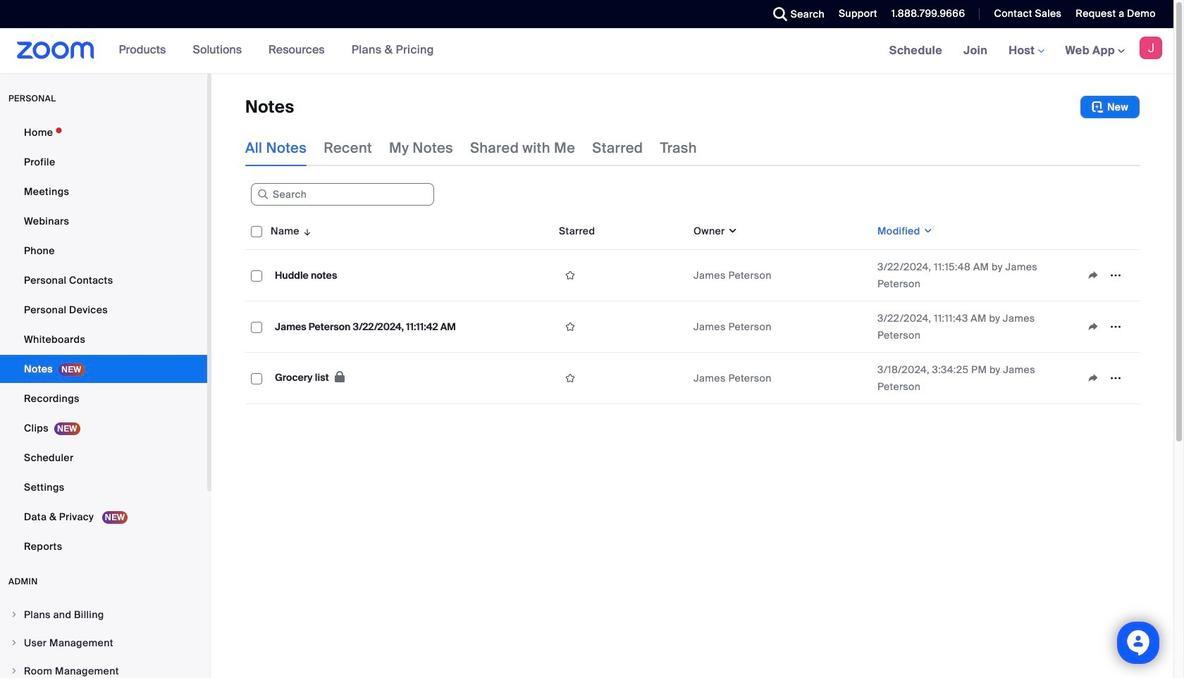 Task type: locate. For each thing, give the bounding box(es) containing it.
banner
[[0, 28, 1174, 74]]

menu item
[[0, 602, 207, 629], [0, 630, 207, 657], [0, 658, 207, 679]]

1 share image from the top
[[1082, 269, 1105, 282]]

product information navigation
[[108, 28, 445, 73]]

application
[[245, 213, 1150, 415], [559, 265, 682, 286], [1082, 265, 1134, 286], [559, 317, 682, 338], [1082, 317, 1134, 338], [559, 368, 682, 389], [1082, 368, 1134, 389]]

profile picture image
[[1140, 37, 1162, 59]]

down image
[[725, 224, 738, 238]]

1 vertical spatial right image
[[10, 668, 18, 676]]

share image down "more options for james peterson 3/22/2024, 11:11:42 am" icon
[[1082, 372, 1105, 385]]

share image for more options for huddle notes image
[[1082, 269, 1105, 282]]

right image up right image
[[10, 611, 18, 620]]

right image
[[10, 611, 18, 620], [10, 668, 18, 676]]

0 vertical spatial menu item
[[0, 602, 207, 629]]

share image
[[1082, 269, 1105, 282], [1082, 321, 1105, 333], [1082, 372, 1105, 385]]

share image up more options for grocery list icon
[[1082, 321, 1105, 333]]

right image down right image
[[10, 668, 18, 676]]

more options for huddle notes image
[[1105, 269, 1127, 282]]

personal menu menu
[[0, 118, 207, 563]]

3 share image from the top
[[1082, 372, 1105, 385]]

2 vertical spatial menu item
[[0, 658, 207, 679]]

2 right image from the top
[[10, 668, 18, 676]]

2 vertical spatial share image
[[1082, 372, 1105, 385]]

0 vertical spatial right image
[[10, 611, 18, 620]]

more options for grocery list image
[[1105, 372, 1127, 385]]

share image for "more options for james peterson 3/22/2024, 11:11:42 am" icon
[[1082, 321, 1105, 333]]

0 vertical spatial share image
[[1082, 269, 1105, 282]]

2 share image from the top
[[1082, 321, 1105, 333]]

more options for james peterson 3/22/2024, 11:11:42 am image
[[1105, 321, 1127, 333]]

1 vertical spatial menu item
[[0, 630, 207, 657]]

share image up "more options for james peterson 3/22/2024, 11:11:42 am" icon
[[1082, 269, 1105, 282]]

1 vertical spatial share image
[[1082, 321, 1105, 333]]



Task type: describe. For each thing, give the bounding box(es) containing it.
tabs of all notes page tab list
[[245, 130, 697, 166]]

meetings navigation
[[879, 28, 1174, 74]]

1 right image from the top
[[10, 611, 18, 620]]

Search text field
[[251, 183, 434, 206]]

arrow down image
[[300, 223, 313, 240]]

zoom logo image
[[17, 42, 94, 59]]

3 menu item from the top
[[0, 658, 207, 679]]

share image for more options for grocery list icon
[[1082, 372, 1105, 385]]

2 menu item from the top
[[0, 630, 207, 657]]

right image
[[10, 639, 18, 648]]

1 menu item from the top
[[0, 602, 207, 629]]

admin menu menu
[[0, 602, 207, 679]]

down image
[[920, 224, 933, 238]]



Task type: vqa. For each thing, say whether or not it's contained in the screenshot.
Zoom Logo
yes



